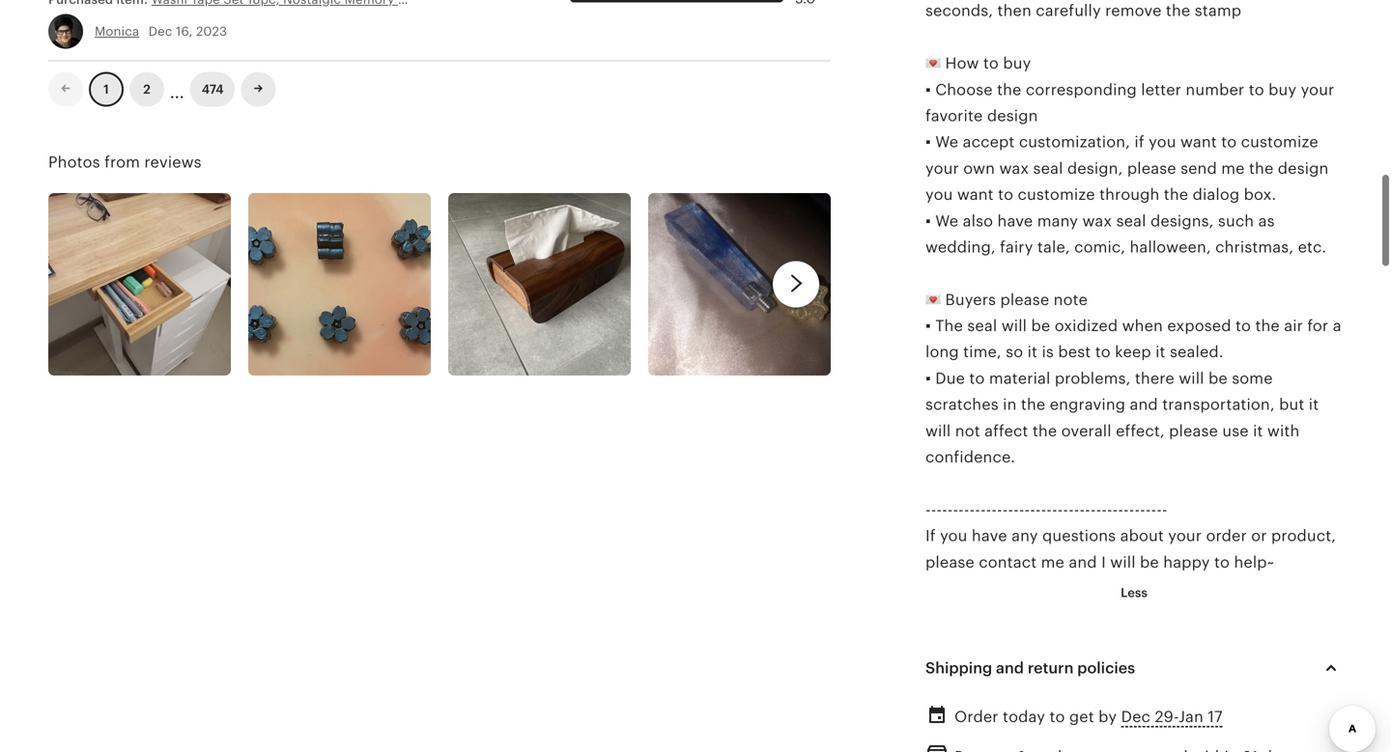 Task type: locate. For each thing, give the bounding box(es) containing it.
29 - from the left
[[1079, 501, 1085, 519]]

please
[[1127, 160, 1176, 177], [1000, 291, 1049, 308], [1169, 422, 1218, 440], [925, 554, 974, 571]]

design up etc.
[[1278, 160, 1329, 177]]

2 - from the left
[[931, 501, 936, 519]]

so
[[1006, 344, 1023, 361]]

6 - from the left
[[953, 501, 958, 519]]

1 vertical spatial me
[[1041, 554, 1064, 571]]

me up dialog
[[1221, 160, 1245, 177]]

0 horizontal spatial dec
[[149, 24, 172, 39]]

have up contact
[[972, 528, 1007, 545]]

0 horizontal spatial and
[[996, 660, 1024, 677]]

we up "wedding," in the top of the page
[[935, 212, 958, 230]]

wax right own
[[999, 160, 1029, 177]]

me inside -------------------------------------------- if you have any questions about your order or product, please contact me and i will be happy to help~
[[1041, 554, 1064, 571]]

comic,
[[1074, 239, 1125, 256]]

want up also
[[957, 186, 994, 203]]

such
[[1218, 212, 1254, 230]]

to right number
[[1249, 81, 1264, 98]]

1 horizontal spatial seal
[[1033, 160, 1063, 177]]

1 horizontal spatial and
[[1069, 554, 1097, 571]]

0 vertical spatial 💌
[[925, 55, 941, 72]]

42 - from the left
[[1151, 501, 1157, 519]]

10 - from the left
[[975, 501, 980, 519]]

dec
[[149, 24, 172, 39], [1121, 709, 1150, 726]]

customize up box. at the top
[[1241, 133, 1318, 151]]

4 ▪ from the top
[[925, 317, 931, 335]]

38 - from the left
[[1129, 501, 1134, 519]]

wax up comic,
[[1082, 212, 1112, 230]]

dec right by
[[1121, 709, 1150, 726]]

buy right number
[[1268, 81, 1297, 98]]

by
[[1098, 709, 1117, 726]]

22 - from the left
[[1041, 501, 1046, 519]]

have
[[997, 212, 1033, 230], [972, 528, 1007, 545]]

0 vertical spatial be
[[1031, 317, 1050, 335]]

buy
[[1003, 55, 1031, 72], [1268, 81, 1297, 98]]

exposed
[[1167, 317, 1231, 335]]

16 - from the left
[[1008, 501, 1013, 519]]

0 vertical spatial buy
[[1003, 55, 1031, 72]]

have inside -------------------------------------------- if you have any questions about your order or product, please contact me and i will be happy to help~
[[972, 528, 1007, 545]]

2 horizontal spatial seal
[[1116, 212, 1146, 230]]

favorite
[[925, 107, 983, 125]]

▪ down 'favorite'
[[925, 133, 931, 151]]

0 horizontal spatial seal
[[967, 317, 997, 335]]

when
[[1122, 317, 1163, 335]]

it left is
[[1027, 344, 1038, 361]]

how
[[945, 55, 979, 72]]

want up send
[[1180, 133, 1217, 151]]

order today to get by dec 29-jan 17
[[954, 709, 1223, 726]]

2 vertical spatial be
[[1140, 554, 1159, 571]]

and inside -------------------------------------------- if you have any questions about your order or product, please contact me and i will be happy to help~
[[1069, 554, 1097, 571]]

seal
[[1033, 160, 1063, 177], [1116, 212, 1146, 230], [967, 317, 997, 335]]

corresponding
[[1026, 81, 1137, 98]]

35 - from the left
[[1112, 501, 1118, 519]]

1 vertical spatial want
[[957, 186, 994, 203]]

with
[[1267, 422, 1300, 440]]

1 vertical spatial have
[[972, 528, 1007, 545]]

and left return
[[996, 660, 1024, 677]]

will inside -------------------------------------------- if you have any questions about your order or product, please contact me and i will be happy to help~
[[1110, 554, 1136, 571]]

1 horizontal spatial me
[[1221, 160, 1245, 177]]

1 horizontal spatial design
[[1278, 160, 1329, 177]]

0 vertical spatial and
[[1130, 396, 1158, 414]]

problems,
[[1055, 370, 1131, 387]]

1 horizontal spatial customize
[[1241, 133, 1318, 151]]

41 - from the left
[[1145, 501, 1151, 519]]

if
[[925, 528, 936, 545]]

1 horizontal spatial dec
[[1121, 709, 1150, 726]]

your
[[1301, 81, 1334, 98], [925, 160, 959, 177], [1168, 528, 1202, 545]]

💌 for 💌 how to buy ▪ choose the corresponding letter number to buy your favorite design ▪ we accept customization, if you want to customize your own wax seal design, please send me the design you want to customize through the dialog box. ▪ we also have many wax seal designs, such as wedding, fairy tale, comic, halloween, christmas, etc.
[[925, 55, 941, 72]]

1 horizontal spatial be
[[1140, 554, 1159, 571]]

as
[[1258, 212, 1275, 230]]

engraving
[[1050, 396, 1125, 414]]

0 vertical spatial your
[[1301, 81, 1334, 98]]

you
[[1149, 133, 1176, 151], [925, 186, 953, 203], [940, 528, 967, 545]]

wedding,
[[925, 239, 996, 256]]

0 vertical spatial me
[[1221, 160, 1245, 177]]

to down order
[[1214, 554, 1230, 571]]

0 horizontal spatial design
[[987, 107, 1038, 125]]

1
[[104, 82, 109, 97]]

💌 inside "💌 buyers please note ▪ the seal will be oxidized when exposed to the air for a long time, so it is best to keep it sealed. ▪  due to material problems, there will be some scratches in the engraving and transportation, but it will not affect the overall effect, please use it with confidence."
[[925, 291, 941, 308]]

2 vertical spatial seal
[[967, 317, 997, 335]]

be up is
[[1031, 317, 1050, 335]]

dialog
[[1193, 186, 1240, 203]]

customize
[[1241, 133, 1318, 151], [1018, 186, 1095, 203]]

💌
[[925, 55, 941, 72], [925, 291, 941, 308]]

seal down through
[[1116, 212, 1146, 230]]

40 - from the left
[[1140, 501, 1145, 519]]

will left not
[[925, 422, 951, 440]]

4 - from the left
[[942, 501, 947, 519]]

5 ▪ from the top
[[925, 370, 931, 387]]

to inside -------------------------------------------- if you have any questions about your order or product, please contact me and i will be happy to help~
[[1214, 554, 1230, 571]]

5 - from the left
[[947, 501, 953, 519]]

buy right how
[[1003, 55, 1031, 72]]

14 - from the left
[[997, 501, 1002, 519]]

will down sealed.
[[1179, 370, 1204, 387]]

less button
[[1106, 576, 1162, 611]]

tale,
[[1037, 239, 1070, 256]]

💌 left how
[[925, 55, 941, 72]]

own
[[963, 160, 995, 177]]

send
[[1181, 160, 1217, 177]]

0 horizontal spatial customize
[[1018, 186, 1095, 203]]

to right how
[[983, 55, 999, 72]]

💌 inside the 💌 how to buy ▪ choose the corresponding letter number to buy your favorite design ▪ we accept customization, if you want to customize your own wax seal design, please send me the design you want to customize through the dialog box. ▪ we also have many wax seal designs, such as wedding, fairy tale, comic, halloween, christmas, etc.
[[925, 55, 941, 72]]

43 - from the left
[[1156, 501, 1162, 519]]

monica link
[[95, 24, 139, 39]]

accept
[[963, 133, 1015, 151]]

best
[[1058, 344, 1091, 361]]

1 vertical spatial be
[[1208, 370, 1228, 387]]

0 horizontal spatial wax
[[999, 160, 1029, 177]]

1 horizontal spatial your
[[1168, 528, 1202, 545]]

number
[[1186, 81, 1244, 98]]

▪ left due
[[925, 370, 931, 387]]

be
[[1031, 317, 1050, 335], [1208, 370, 1228, 387], [1140, 554, 1159, 571]]

order
[[1206, 528, 1247, 545]]

in
[[1003, 396, 1017, 414]]

1 vertical spatial 💌
[[925, 291, 941, 308]]

the left 'air'
[[1255, 317, 1280, 335]]

and up effect,
[[1130, 396, 1158, 414]]

not
[[955, 422, 980, 440]]

the right "in"
[[1021, 396, 1045, 414]]

18 - from the left
[[1019, 501, 1024, 519]]

time,
[[963, 344, 1002, 361]]

the
[[997, 81, 1022, 98], [1249, 160, 1274, 177], [1164, 186, 1188, 203], [1255, 317, 1280, 335], [1021, 396, 1045, 414], [1032, 422, 1057, 440]]

2 💌 from the top
[[925, 291, 941, 308]]

2 horizontal spatial be
[[1208, 370, 1228, 387]]

33 - from the left
[[1101, 501, 1107, 519]]

▪ up "wedding," in the top of the page
[[925, 212, 931, 230]]

design up accept
[[987, 107, 1038, 125]]

💌 for 💌 buyers please note ▪ the seal will be oxidized when exposed to the air for a long time, so it is best to keep it sealed. ▪  due to material problems, there will be some scratches in the engraving and transportation, but it will not affect the overall effect, please use it with confidence.
[[925, 291, 941, 308]]

474 link
[[190, 72, 235, 107]]

your inside -------------------------------------------- if you have any questions about your order or product, please contact me and i will be happy to help~
[[1168, 528, 1202, 545]]

product,
[[1271, 528, 1336, 545]]

there
[[1135, 370, 1174, 387]]

26 - from the left
[[1063, 501, 1068, 519]]

1 vertical spatial and
[[1069, 554, 1097, 571]]

1 vertical spatial your
[[925, 160, 959, 177]]

to left 'get'
[[1049, 709, 1065, 726]]

the up box. at the top
[[1249, 160, 1274, 177]]

-------------------------------------------- if you have any questions about your order or product, please contact me and i will be happy to help~
[[925, 501, 1336, 571]]

25 - from the left
[[1057, 501, 1063, 519]]

0 vertical spatial have
[[997, 212, 1033, 230]]

please inside -------------------------------------------- if you have any questions about your order or product, please contact me and i will be happy to help~
[[925, 554, 974, 571]]

2 horizontal spatial and
[[1130, 396, 1158, 414]]

design,
[[1067, 160, 1123, 177]]

wax
[[999, 160, 1029, 177], [1082, 212, 1112, 230]]

1 vertical spatial seal
[[1116, 212, 1146, 230]]

we
[[935, 133, 958, 151], [935, 212, 958, 230]]

will right 'i'
[[1110, 554, 1136, 571]]

help~
[[1234, 554, 1274, 571]]

it right the use
[[1253, 422, 1263, 440]]

be up transportation,
[[1208, 370, 1228, 387]]

order
[[954, 709, 998, 726]]

0 horizontal spatial me
[[1041, 554, 1064, 571]]

3 - from the left
[[936, 501, 942, 519]]

20 - from the left
[[1030, 501, 1035, 519]]

dec 29-jan 17 button
[[1121, 703, 1223, 732]]

want
[[1180, 133, 1217, 151], [957, 186, 994, 203]]

0 vertical spatial wax
[[999, 160, 1029, 177]]

▪ left the
[[925, 317, 931, 335]]

1 horizontal spatial want
[[1180, 133, 1217, 151]]

1 - from the left
[[925, 501, 931, 519]]

oxidized
[[1055, 317, 1118, 335]]

me down questions
[[1041, 554, 1064, 571]]

2 vertical spatial you
[[940, 528, 967, 545]]

buyers
[[945, 291, 996, 308]]

customize up many
[[1018, 186, 1095, 203]]

1 ▪ from the top
[[925, 81, 931, 98]]

34 - from the left
[[1107, 501, 1112, 519]]

it
[[1027, 344, 1038, 361], [1155, 344, 1166, 361], [1309, 396, 1319, 414], [1253, 422, 1263, 440]]

letter
[[1141, 81, 1181, 98]]

0 vertical spatial we
[[935, 133, 958, 151]]

box.
[[1244, 186, 1276, 203]]

choose
[[935, 81, 993, 98]]

seal up the "time,"
[[967, 317, 997, 335]]

photos
[[48, 154, 100, 171]]

the right choose
[[997, 81, 1022, 98]]

1 vertical spatial we
[[935, 212, 958, 230]]

▪
[[925, 81, 931, 98], [925, 133, 931, 151], [925, 212, 931, 230], [925, 317, 931, 335], [925, 370, 931, 387]]

and
[[1130, 396, 1158, 414], [1069, 554, 1097, 571], [996, 660, 1024, 677]]

▪ left choose
[[925, 81, 931, 98]]

to
[[983, 55, 999, 72], [1249, 81, 1264, 98], [1221, 133, 1237, 151], [998, 186, 1013, 203], [1235, 317, 1251, 335], [1095, 344, 1111, 361], [969, 370, 985, 387], [1214, 554, 1230, 571], [1049, 709, 1065, 726]]

💌 up the
[[925, 291, 941, 308]]

reviews
[[144, 154, 202, 171]]

23 - from the left
[[1046, 501, 1052, 519]]

be down the about
[[1140, 554, 1159, 571]]

customization,
[[1019, 133, 1130, 151]]

we down 'favorite'
[[935, 133, 958, 151]]

0 horizontal spatial your
[[925, 160, 959, 177]]

12 - from the left
[[986, 501, 991, 519]]

2 horizontal spatial your
[[1301, 81, 1334, 98]]

to right 'exposed'
[[1235, 317, 1251, 335]]

and left 'i'
[[1069, 554, 1097, 571]]

1 💌 from the top
[[925, 55, 941, 72]]

seal down customization,
[[1033, 160, 1063, 177]]

2 link
[[129, 72, 164, 107]]

and inside dropdown button
[[996, 660, 1024, 677]]

21 - from the left
[[1035, 501, 1041, 519]]

-
[[925, 501, 931, 519], [931, 501, 936, 519], [936, 501, 942, 519], [942, 501, 947, 519], [947, 501, 953, 519], [953, 501, 958, 519], [958, 501, 964, 519], [964, 501, 969, 519], [969, 501, 975, 519], [975, 501, 980, 519], [980, 501, 986, 519], [986, 501, 991, 519], [991, 501, 997, 519], [997, 501, 1002, 519], [1002, 501, 1008, 519], [1008, 501, 1013, 519], [1013, 501, 1019, 519], [1019, 501, 1024, 519], [1024, 501, 1030, 519], [1030, 501, 1035, 519], [1035, 501, 1041, 519], [1041, 501, 1046, 519], [1046, 501, 1052, 519], [1052, 501, 1057, 519], [1057, 501, 1063, 519], [1063, 501, 1068, 519], [1068, 501, 1074, 519], [1074, 501, 1079, 519], [1079, 501, 1085, 519], [1085, 501, 1090, 519], [1090, 501, 1096, 519], [1096, 501, 1101, 519], [1101, 501, 1107, 519], [1107, 501, 1112, 519], [1112, 501, 1118, 519], [1118, 501, 1123, 519], [1123, 501, 1129, 519], [1129, 501, 1134, 519], [1134, 501, 1140, 519], [1140, 501, 1145, 519], [1145, 501, 1151, 519], [1151, 501, 1157, 519], [1156, 501, 1162, 519], [1162, 501, 1168, 519]]

dec left 16, on the top left of page
[[149, 24, 172, 39]]

1 vertical spatial customize
[[1018, 186, 1095, 203]]

2 vertical spatial and
[[996, 660, 1024, 677]]

1 horizontal spatial buy
[[1268, 81, 1297, 98]]

2 we from the top
[[935, 212, 958, 230]]

1 vertical spatial wax
[[1082, 212, 1112, 230]]

2 vertical spatial your
[[1168, 528, 1202, 545]]

have up fairy
[[997, 212, 1033, 230]]



Task type: vqa. For each thing, say whether or not it's contained in the screenshot.
'add'
no



Task type: describe. For each thing, give the bounding box(es) containing it.
for
[[1307, 317, 1329, 335]]

happy
[[1163, 554, 1210, 571]]

use
[[1222, 422, 1249, 440]]

11 - from the left
[[980, 501, 986, 519]]

keep
[[1115, 344, 1151, 361]]

policies
[[1077, 660, 1135, 677]]

affect
[[984, 422, 1028, 440]]

8 - from the left
[[964, 501, 969, 519]]

transportation,
[[1162, 396, 1275, 414]]

0 vertical spatial design
[[987, 107, 1038, 125]]

shipping and return policies button
[[908, 645, 1360, 692]]

29-
[[1155, 709, 1178, 726]]

long
[[925, 344, 959, 361]]

me inside the 💌 how to buy ▪ choose the corresponding letter number to buy your favorite design ▪ we accept customization, if you want to customize your own wax seal design, please send me the design you want to customize through the dialog box. ▪ we also have many wax seal designs, such as wedding, fairy tale, comic, halloween, christmas, etc.
[[1221, 160, 1245, 177]]

13 - from the left
[[991, 501, 997, 519]]

i
[[1101, 554, 1106, 571]]

from
[[104, 154, 140, 171]]

39 - from the left
[[1134, 501, 1140, 519]]

7 - from the left
[[958, 501, 964, 519]]

some
[[1232, 370, 1273, 387]]

photos from reviews
[[48, 154, 202, 171]]

you inside -------------------------------------------- if you have any questions about your order or product, please contact me and i will be happy to help~
[[940, 528, 967, 545]]

it right but
[[1309, 396, 1319, 414]]

17 - from the left
[[1013, 501, 1019, 519]]

will up the "so"
[[1001, 317, 1027, 335]]

the right affect
[[1032, 422, 1057, 440]]

shipping and return policies
[[925, 660, 1135, 677]]

28 - from the left
[[1074, 501, 1079, 519]]

💌 buyers please note ▪ the seal will be oxidized when exposed to the air for a long time, so it is best to keep it sealed. ▪  due to material problems, there will be some scratches in the engraving and transportation, but it will not affect the overall effect, please use it with confidence.
[[925, 291, 1341, 466]]

sealed.
[[1170, 344, 1224, 361]]

36 - from the left
[[1118, 501, 1123, 519]]

return
[[1028, 660, 1074, 677]]

1 we from the top
[[935, 133, 958, 151]]

a
[[1333, 317, 1341, 335]]

30 - from the left
[[1085, 501, 1090, 519]]

today
[[1003, 709, 1045, 726]]

44 - from the left
[[1162, 501, 1168, 519]]

many
[[1037, 212, 1078, 230]]

15 - from the left
[[1002, 501, 1008, 519]]

to up fairy
[[998, 186, 1013, 203]]

or
[[1251, 528, 1267, 545]]

1 vertical spatial buy
[[1268, 81, 1297, 98]]

shipping
[[925, 660, 992, 677]]

questions
[[1042, 528, 1116, 545]]

…
[[170, 75, 184, 104]]

27 - from the left
[[1068, 501, 1074, 519]]

air
[[1284, 317, 1303, 335]]

the
[[935, 317, 963, 335]]

be inside -------------------------------------------- if you have any questions about your order or product, please contact me and i will be happy to help~
[[1140, 554, 1159, 571]]

2
[[143, 82, 150, 97]]

monica
[[95, 24, 139, 39]]

overall
[[1061, 422, 1112, 440]]

contact
[[979, 554, 1037, 571]]

24 - from the left
[[1052, 501, 1057, 519]]

1 vertical spatial design
[[1278, 160, 1329, 177]]

1 vertical spatial dec
[[1121, 709, 1150, 726]]

also
[[963, 212, 993, 230]]

9 - from the left
[[969, 501, 975, 519]]

through
[[1099, 186, 1160, 203]]

christmas,
[[1215, 239, 1294, 256]]

scratches
[[925, 396, 999, 414]]

32 - from the left
[[1096, 501, 1101, 519]]

1 horizontal spatial wax
[[1082, 212, 1112, 230]]

fairy
[[1000, 239, 1033, 256]]

0 vertical spatial you
[[1149, 133, 1176, 151]]

16,
[[176, 24, 193, 39]]

the up 'designs,'
[[1164, 186, 1188, 203]]

1 link
[[89, 72, 124, 107]]

seal inside "💌 buyers please note ▪ the seal will be oxidized when exposed to the air for a long time, so it is best to keep it sealed. ▪  due to material problems, there will be some scratches in the engraving and transportation, but it will not affect the overall effect, please use it with confidence."
[[967, 317, 997, 335]]

to down the "time,"
[[969, 370, 985, 387]]

37 - from the left
[[1123, 501, 1129, 519]]

1 vertical spatial you
[[925, 186, 953, 203]]

0 vertical spatial dec
[[149, 24, 172, 39]]

2 ▪ from the top
[[925, 133, 931, 151]]

474
[[202, 82, 224, 97]]

17
[[1208, 709, 1223, 726]]

19 - from the left
[[1024, 501, 1030, 519]]

3 ▪ from the top
[[925, 212, 931, 230]]

31 - from the left
[[1090, 501, 1096, 519]]

less
[[1121, 586, 1147, 600]]

any
[[1011, 528, 1038, 545]]

0 vertical spatial customize
[[1241, 133, 1318, 151]]

effect,
[[1116, 422, 1165, 440]]

is
[[1042, 344, 1054, 361]]

due
[[935, 370, 965, 387]]

0 horizontal spatial buy
[[1003, 55, 1031, 72]]

designs,
[[1150, 212, 1214, 230]]

and inside "💌 buyers please note ▪ the seal will be oxidized when exposed to the air for a long time, so it is best to keep it sealed. ▪  due to material problems, there will be some scratches in the engraving and transportation, but it will not affect the overall effect, please use it with confidence."
[[1130, 396, 1158, 414]]

but
[[1279, 396, 1304, 414]]

0 horizontal spatial want
[[957, 186, 994, 203]]

💌 how to buy ▪ choose the corresponding letter number to buy your favorite design ▪ we accept customization, if you want to customize your own wax seal design, please send me the design you want to customize through the dialog box. ▪ we also have many wax seal designs, such as wedding, fairy tale, comic, halloween, christmas, etc.
[[925, 55, 1334, 256]]

0 vertical spatial seal
[[1033, 160, 1063, 177]]

2023
[[196, 24, 227, 39]]

please inside the 💌 how to buy ▪ choose the corresponding letter number to buy your favorite design ▪ we accept customization, if you want to customize your own wax seal design, please send me the design you want to customize through the dialog box. ▪ we also have many wax seal designs, such as wedding, fairy tale, comic, halloween, christmas, etc.
[[1127, 160, 1176, 177]]

confidence.
[[925, 449, 1015, 466]]

material
[[989, 370, 1050, 387]]

have inside the 💌 how to buy ▪ choose the corresponding letter number to buy your favorite design ▪ we accept customization, if you want to customize your own wax seal design, please send me the design you want to customize through the dialog box. ▪ we also have many wax seal designs, such as wedding, fairy tale, comic, halloween, christmas, etc.
[[997, 212, 1033, 230]]

to up problems,
[[1095, 344, 1111, 361]]

jan
[[1178, 709, 1204, 726]]

monica dec 16, 2023
[[95, 24, 227, 39]]

0 vertical spatial want
[[1180, 133, 1217, 151]]

it up there
[[1155, 344, 1166, 361]]

etc.
[[1298, 239, 1327, 256]]

note
[[1054, 291, 1088, 308]]

0 horizontal spatial be
[[1031, 317, 1050, 335]]

halloween,
[[1130, 239, 1211, 256]]

to up dialog
[[1221, 133, 1237, 151]]

get
[[1069, 709, 1094, 726]]

about
[[1120, 528, 1164, 545]]

if
[[1134, 133, 1144, 151]]



